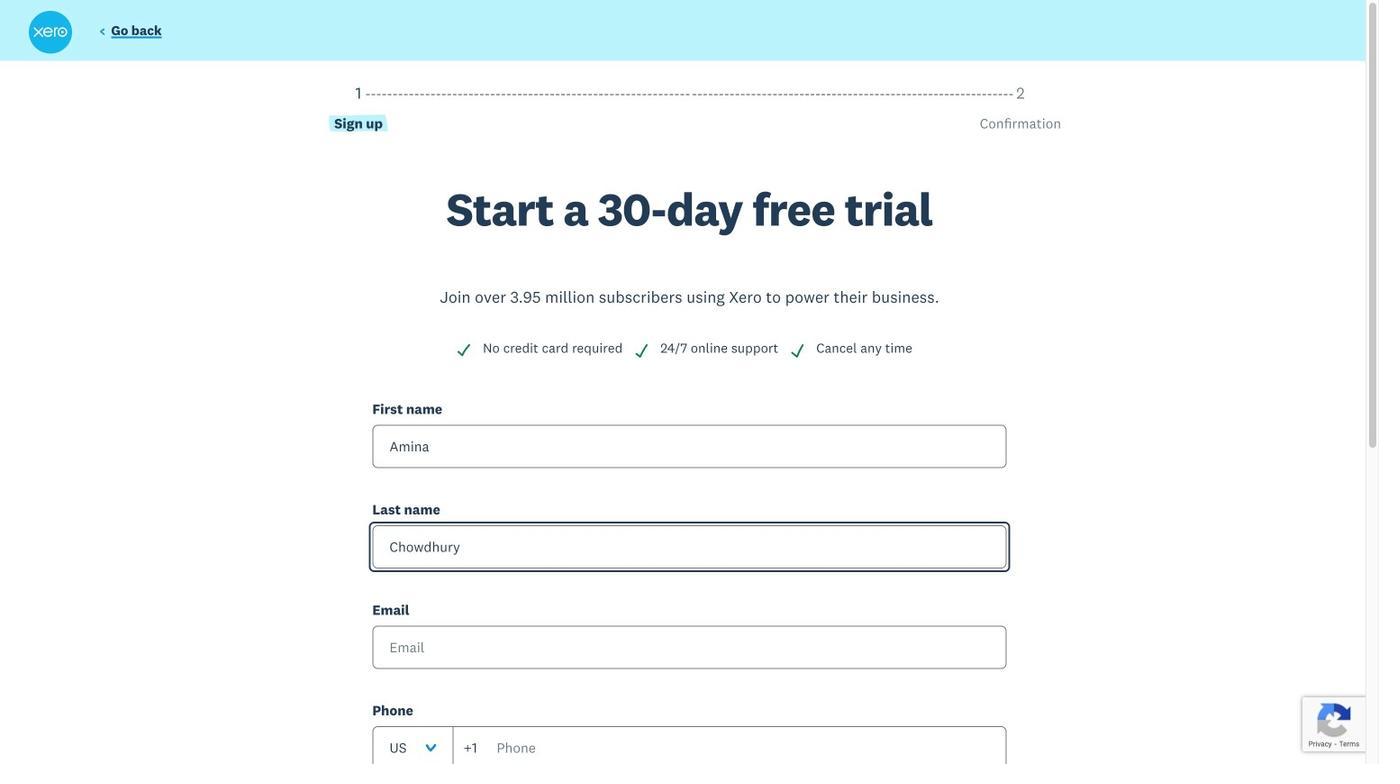 Task type: vqa. For each thing, say whether or not it's contained in the screenshot.
Phone text box
yes



Task type: locate. For each thing, give the bounding box(es) containing it.
region
[[28, 82, 1352, 764]]

Last name text field
[[373, 525, 1007, 569]]

Email email field
[[373, 626, 1007, 669]]

steps group
[[28, 82, 1352, 186]]

Phone text field
[[453, 726, 1007, 764]]

First name text field
[[373, 425, 1007, 468]]



